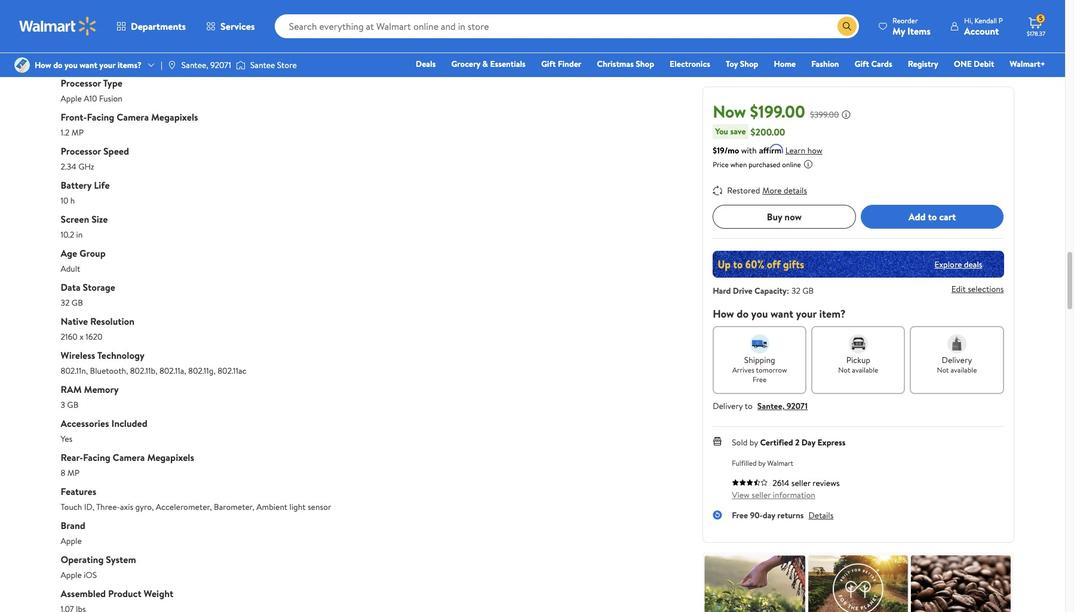 Task type: describe. For each thing, give the bounding box(es) containing it.
intent image for delivery image
[[948, 335, 967, 354]]

available for delivery
[[952, 365, 978, 375]]

0 vertical spatial facing
[[87, 111, 114, 124]]

fusion
[[99, 93, 122, 105]]

3 apple from the top
[[61, 536, 82, 548]]

3
[[61, 399, 65, 411]]

ram
[[61, 383, 82, 396]]

deals
[[965, 259, 983, 271]]

you for how do you want your items?
[[65, 59, 78, 71]]

deals link
[[411, 57, 441, 71]]

operating
[[61, 554, 104, 567]]

front-
[[61, 111, 87, 124]]

delivery not available
[[938, 355, 978, 375]]

1.2
[[61, 127, 70, 139]]

up to sixty percent off deals. shop now. image
[[713, 251, 1005, 278]]

details button
[[809, 510, 834, 522]]

yes
[[61, 433, 72, 445]]

included
[[111, 417, 148, 430]]

fashion link
[[807, 57, 845, 71]]

hi,
[[965, 15, 974, 25]]

1 apple from the top
[[61, 59, 82, 71]]

my
[[893, 24, 906, 37]]

not for delivery
[[938, 365, 950, 375]]

deals
[[416, 58, 436, 70]]

sold by certified 2 day express
[[733, 437, 846, 449]]

fulfilled by walmart
[[733, 459, 794, 469]]

hard drive capacity : 32 gb
[[713, 285, 814, 297]]

departments button
[[106, 12, 196, 41]]

3 processor from the top
[[61, 145, 101, 158]]

intent image for pickup image
[[849, 335, 869, 354]]

information
[[774, 490, 816, 502]]

view
[[733, 490, 750, 502]]

 image for how do you want your items?
[[14, 57, 30, 73]]

id,
[[84, 502, 95, 514]]

price when purchased online
[[713, 160, 802, 170]]

2
[[796, 437, 800, 449]]

toy shop link
[[721, 57, 764, 71]]

seller for 2614
[[792, 478, 811, 490]]

$19/mo
[[713, 145, 740, 157]]

$178.37
[[1028, 29, 1046, 38]]

want for item?
[[771, 307, 794, 322]]

:
[[787, 285, 790, 297]]

0 vertical spatial camera
[[117, 111, 149, 124]]

now $199.00
[[713, 100, 806, 123]]

drive
[[733, 285, 753, 297]]

32 inside processor brand apple processor type apple a10 fusion front-facing camera megapixels 1.2 mp processor speed 2.34 ghz battery life 10 h screen size 10.2 in age group adult data storage 32 gb native resolution 2160 x 1620 wireless technology 802.11n, bluetooth, 802.11b, 802.11a, 802.11g, 802.11ac ram memory 3 gb accessories included yes rear-facing camera megapixels 8 mp features touch id, three-axis gyro, accelerometer, barometer, ambient light sensor brand apple operating system apple ios
[[61, 297, 70, 309]]

toy shop
[[726, 58, 759, 70]]

explore deals link
[[931, 254, 988, 275]]

your for item?
[[797, 307, 817, 322]]

&
[[483, 58, 489, 70]]

1 vertical spatial free
[[733, 510, 749, 522]]

santee, 92071 button
[[758, 401, 809, 413]]

more details button
[[763, 181, 808, 200]]

restored
[[728, 185, 761, 197]]

reorder
[[893, 15, 919, 25]]

capacity
[[755, 285, 787, 297]]

4 apple from the top
[[61, 570, 82, 582]]

2 apple from the top
[[61, 93, 82, 105]]

day
[[763, 510, 776, 522]]

walmart+
[[1011, 58, 1046, 70]]

day
[[802, 437, 816, 449]]

grocery & essentials
[[452, 58, 526, 70]]

available for pickup
[[853, 365, 879, 375]]

a10
[[84, 93, 97, 105]]

1 vertical spatial 92071
[[787, 401, 809, 413]]

1 horizontal spatial brand
[[103, 42, 128, 56]]

details
[[809, 510, 834, 522]]

barometer,
[[214, 502, 255, 514]]

intent image for shipping image
[[751, 335, 770, 354]]

add to cart
[[909, 210, 957, 223]]

walmart image
[[19, 17, 97, 36]]

walmart+ link
[[1005, 57, 1052, 71]]

view seller information
[[733, 490, 816, 502]]

how for how do you want your item?
[[713, 307, 735, 322]]

fashion
[[812, 58, 840, 70]]

2614
[[773, 478, 790, 490]]

shipping
[[745, 355, 776, 366]]

to for delivery
[[745, 401, 753, 413]]

2.34
[[61, 161, 76, 173]]

1 vertical spatial camera
[[113, 451, 145, 465]]

delivery to santee, 92071
[[713, 401, 809, 413]]

details
[[784, 185, 808, 197]]

gift cards
[[855, 58, 893, 70]]

online
[[783, 160, 802, 170]]

ghz
[[78, 161, 94, 173]]

gb down data
[[72, 297, 83, 309]]

gift for gift cards
[[855, 58, 870, 70]]

90-
[[751, 510, 763, 522]]

explore
[[935, 259, 963, 271]]

gb right 3
[[67, 399, 79, 411]]

$199.00
[[751, 100, 806, 123]]

in
[[76, 229, 83, 241]]

0 vertical spatial 92071
[[211, 59, 231, 71]]

express
[[818, 437, 846, 449]]

one
[[955, 58, 973, 70]]

you
[[716, 126, 729, 138]]

edit selections button
[[952, 284, 1005, 296]]

gift cards link
[[850, 57, 898, 71]]

affirm image
[[760, 144, 784, 154]]

$19/mo with
[[713, 145, 757, 157]]

wireless
[[61, 349, 95, 362]]

1 processor from the top
[[61, 42, 101, 56]]

essentials
[[491, 58, 526, 70]]

assembled product weight
[[61, 588, 173, 601]]

home
[[775, 58, 796, 70]]

screen
[[61, 213, 89, 226]]

product
[[108, 588, 141, 601]]

buy now button
[[713, 205, 857, 229]]

accessories
[[61, 417, 109, 430]]

hard
[[713, 285, 731, 297]]

bluetooth,
[[90, 365, 128, 377]]

clear search field text image
[[824, 21, 833, 31]]

cart
[[940, 210, 957, 223]]

free 90-day returns details
[[733, 510, 834, 522]]

account
[[965, 24, 1000, 37]]

now
[[713, 100, 747, 123]]

1 vertical spatial mp
[[67, 468, 80, 479]]



Task type: locate. For each thing, give the bounding box(es) containing it.
1 vertical spatial processor
[[61, 77, 101, 90]]

delivery inside delivery not available
[[943, 355, 973, 366]]

mp right 8 at the left of the page
[[67, 468, 80, 479]]

available inside delivery not available
[[952, 365, 978, 375]]

0 vertical spatial do
[[53, 59, 63, 71]]

arrives
[[733, 365, 755, 375]]

0 horizontal spatial santee,
[[182, 59, 209, 71]]

items
[[908, 24, 931, 37]]

shop inside 'link'
[[741, 58, 759, 70]]

2 gift from the left
[[855, 58, 870, 70]]

1 horizontal spatial 92071
[[787, 401, 809, 413]]

electronics
[[670, 58, 711, 70]]

your up type
[[99, 59, 116, 71]]

0 horizontal spatial your
[[99, 59, 116, 71]]

services button
[[196, 12, 265, 41]]

with
[[742, 145, 757, 157]]

 image right '|'
[[167, 60, 177, 70]]

to for add
[[929, 210, 938, 223]]

item?
[[820, 307, 846, 322]]

1 horizontal spatial to
[[929, 210, 938, 223]]

available inside 'pickup not available'
[[853, 365, 879, 375]]

2 vertical spatial processor
[[61, 145, 101, 158]]

|
[[161, 59, 163, 71]]

0 horizontal spatial available
[[853, 365, 879, 375]]

1 horizontal spatial how
[[713, 307, 735, 322]]

seller for view
[[752, 490, 772, 502]]

free left "90-"
[[733, 510, 749, 522]]

0 horizontal spatial want
[[80, 59, 97, 71]]

type
[[103, 77, 123, 90]]

walmart
[[768, 459, 794, 469]]

$200.00
[[751, 125, 786, 138]]

1 horizontal spatial do
[[737, 307, 749, 322]]

gb right :
[[803, 285, 814, 297]]

1 shop from the left
[[636, 58, 655, 70]]

how do you want your item?
[[713, 307, 846, 322]]

0 horizontal spatial do
[[53, 59, 63, 71]]

you down hard drive capacity : 32 gb
[[752, 307, 769, 322]]

1 vertical spatial to
[[745, 401, 753, 413]]

megapixels down '|'
[[151, 111, 198, 124]]

reorder my items
[[893, 15, 931, 37]]

92071 down services "dropdown button"
[[211, 59, 231, 71]]

camera down included in the left bottom of the page
[[113, 451, 145, 465]]

weight
[[144, 588, 173, 601]]

 image
[[236, 59, 246, 71]]

1 horizontal spatial want
[[771, 307, 794, 322]]

1 horizontal spatial  image
[[167, 60, 177, 70]]

gift finder link
[[536, 57, 587, 71]]

sensor
[[308, 502, 331, 514]]

1 horizontal spatial 32
[[792, 285, 801, 297]]

8
[[61, 468, 65, 479]]

brand down touch
[[61, 520, 85, 533]]

available
[[853, 365, 879, 375], [952, 365, 978, 375]]

1620
[[86, 331, 103, 343]]

camera down fusion
[[117, 111, 149, 124]]

facing down fusion
[[87, 111, 114, 124]]

gift left cards
[[855, 58, 870, 70]]

h
[[70, 195, 75, 207]]

1 vertical spatial do
[[737, 307, 749, 322]]

0 horizontal spatial gift
[[542, 58, 556, 70]]

shop
[[636, 58, 655, 70], [741, 58, 759, 70]]

0 vertical spatial mp
[[72, 127, 84, 139]]

not down intent image for pickup
[[839, 365, 851, 375]]

facing down accessories
[[83, 451, 110, 465]]

home link
[[769, 57, 802, 71]]

Search search field
[[275, 14, 860, 38]]

touch
[[61, 502, 82, 514]]

0 horizontal spatial shop
[[636, 58, 655, 70]]

returns
[[778, 510, 804, 522]]

do for how do you want your item?
[[737, 307, 749, 322]]

grocery & essentials link
[[446, 57, 531, 71]]

1 horizontal spatial delivery
[[943, 355, 973, 366]]

1 available from the left
[[853, 365, 879, 375]]

facing
[[87, 111, 114, 124], [83, 451, 110, 465]]

gift for gift finder
[[542, 58, 556, 70]]

axis
[[120, 502, 133, 514]]

1 horizontal spatial not
[[938, 365, 950, 375]]

0 vertical spatial by
[[750, 437, 759, 449]]

1 vertical spatial you
[[752, 307, 769, 322]]

0 vertical spatial megapixels
[[151, 111, 198, 124]]

do for how do you want your items?
[[53, 59, 63, 71]]

you
[[65, 59, 78, 71], [752, 307, 769, 322]]

0 horizontal spatial you
[[65, 59, 78, 71]]

by right 'sold'
[[750, 437, 759, 449]]

to inside add to cart button
[[929, 210, 938, 223]]

by for fulfilled
[[759, 459, 766, 469]]

three-
[[96, 502, 120, 514]]

grocery
[[452, 58, 481, 70]]

view seller information link
[[733, 490, 816, 502]]

legal information image
[[804, 160, 814, 169]]

apple up operating on the left
[[61, 536, 82, 548]]

your for items?
[[99, 59, 116, 71]]

0 vertical spatial how
[[35, 59, 51, 71]]

debit
[[975, 58, 995, 70]]

32
[[792, 285, 801, 297], [61, 297, 70, 309]]

0 horizontal spatial 32
[[61, 297, 70, 309]]

0 horizontal spatial how
[[35, 59, 51, 71]]

shop for toy shop
[[741, 58, 759, 70]]

now
[[785, 210, 802, 223]]

you for how do you want your item?
[[752, 307, 769, 322]]

santee
[[250, 59, 275, 71]]

gyro,
[[135, 502, 154, 514]]

do down drive
[[737, 307, 749, 322]]

Walmart Site-Wide search field
[[275, 14, 860, 38]]

1 gift from the left
[[542, 58, 556, 70]]

0 vertical spatial your
[[99, 59, 116, 71]]

0 vertical spatial want
[[80, 59, 97, 71]]

2160
[[61, 331, 78, 343]]

your left item?
[[797, 307, 817, 322]]

2614 seller reviews
[[773, 478, 840, 490]]

802.11n,
[[61, 365, 88, 377]]

your
[[99, 59, 116, 71], [797, 307, 817, 322]]

1 horizontal spatial gift
[[855, 58, 870, 70]]

pickup
[[847, 355, 871, 366]]

toy
[[726, 58, 739, 70]]

1 horizontal spatial santee,
[[758, 401, 785, 413]]

seller right 2614
[[792, 478, 811, 490]]

you down "walmart" image
[[65, 59, 78, 71]]

want up a10
[[80, 59, 97, 71]]

0 vertical spatial brand
[[103, 42, 128, 56]]

0 horizontal spatial to
[[745, 401, 753, 413]]

fulfilled
[[733, 459, 757, 469]]

gift left the finder
[[542, 58, 556, 70]]

0 horizontal spatial  image
[[14, 57, 30, 73]]

system
[[106, 554, 136, 567]]

1 vertical spatial by
[[759, 459, 766, 469]]

learn more about strikethrough prices image
[[842, 110, 852, 120]]

features
[[61, 485, 97, 499]]

sold
[[733, 437, 748, 449]]

apple down "walmart" image
[[61, 59, 82, 71]]

how down hard at top
[[713, 307, 735, 322]]

apple down operating on the left
[[61, 570, 82, 582]]

1 vertical spatial brand
[[61, 520, 85, 533]]

1 vertical spatial your
[[797, 307, 817, 322]]

to left santee, 92071 button
[[745, 401, 753, 413]]

do down "walmart" image
[[53, 59, 63, 71]]

not for pickup
[[839, 365, 851, 375]]

 image down "walmart" image
[[14, 57, 30, 73]]

p
[[1000, 15, 1004, 25]]

0 vertical spatial to
[[929, 210, 938, 223]]

processor up how do you want your items?
[[61, 42, 101, 56]]

you save $200.00
[[716, 125, 786, 138]]

not down intent image for delivery
[[938, 365, 950, 375]]

seller
[[792, 478, 811, 490], [752, 490, 772, 502]]

santee, right '|'
[[182, 59, 209, 71]]

want for items?
[[80, 59, 97, 71]]

available down intent image for pickup
[[853, 365, 879, 375]]

32 down data
[[61, 297, 70, 309]]

 image for santee, 92071
[[167, 60, 177, 70]]

1 vertical spatial santee,
[[758, 401, 785, 413]]

how down "walmart" image
[[35, 59, 51, 71]]

1 vertical spatial facing
[[83, 451, 110, 465]]

services
[[221, 20, 255, 33]]

store
[[277, 59, 297, 71]]

 image
[[14, 57, 30, 73], [167, 60, 177, 70]]

802.11g,
[[188, 365, 216, 377]]

free down shipping
[[753, 375, 767, 385]]

seller down 3.5478 stars out of 5, based on 2614 seller reviews 'element' on the bottom
[[752, 490, 772, 502]]

departments
[[131, 20, 186, 33]]

2 shop from the left
[[741, 58, 759, 70]]

to left cart
[[929, 210, 938, 223]]

gb
[[803, 285, 814, 297], [72, 297, 83, 309], [67, 399, 79, 411]]

1 horizontal spatial your
[[797, 307, 817, 322]]

0 vertical spatial you
[[65, 59, 78, 71]]

memory
[[84, 383, 119, 396]]

delivery up 'sold'
[[713, 401, 743, 413]]

1 horizontal spatial shop
[[741, 58, 759, 70]]

explore deals
[[935, 259, 983, 271]]

apple up front-
[[61, 93, 82, 105]]

one debit link
[[949, 57, 1000, 71]]

learn how
[[786, 145, 823, 157]]

gift
[[542, 58, 556, 70], [855, 58, 870, 70]]

2 processor from the top
[[61, 77, 101, 90]]

1 vertical spatial megapixels
[[147, 451, 194, 465]]

delivery for to
[[713, 401, 743, 413]]

by
[[750, 437, 759, 449], [759, 459, 766, 469]]

free inside "shipping arrives tomorrow free"
[[753, 375, 767, 385]]

1 vertical spatial want
[[771, 307, 794, 322]]

2 not from the left
[[938, 365, 950, 375]]

10
[[61, 195, 68, 207]]

1 horizontal spatial free
[[753, 375, 767, 385]]

to
[[929, 210, 938, 223], [745, 401, 753, 413]]

learn
[[786, 145, 806, 157]]

resolution
[[90, 315, 135, 328]]

1 horizontal spatial you
[[752, 307, 769, 322]]

battery
[[61, 179, 92, 192]]

0 vertical spatial free
[[753, 375, 767, 385]]

assembled
[[61, 588, 106, 601]]

one debit
[[955, 58, 995, 70]]

0 horizontal spatial seller
[[752, 490, 772, 502]]

save
[[731, 126, 747, 138]]

not inside 'pickup not available'
[[839, 365, 851, 375]]

megapixels up accelerometer,
[[147, 451, 194, 465]]

shop right "toy"
[[741, 58, 759, 70]]

92071 up 2
[[787, 401, 809, 413]]

mp right 1.2
[[72, 127, 84, 139]]

buy
[[768, 210, 783, 223]]

32 right :
[[792, 285, 801, 297]]

how for how do you want your items?
[[35, 59, 51, 71]]

1 horizontal spatial available
[[952, 365, 978, 375]]

1 vertical spatial delivery
[[713, 401, 743, 413]]

3.5478 stars out of 5, based on 2614 seller reviews element
[[733, 479, 768, 487]]

x
[[80, 331, 84, 343]]

processor
[[61, 42, 101, 56], [61, 77, 101, 90], [61, 145, 101, 158]]

processor up a10
[[61, 77, 101, 90]]

santee, down tomorrow on the right bottom of the page
[[758, 401, 785, 413]]

0 horizontal spatial brand
[[61, 520, 85, 533]]

0 horizontal spatial delivery
[[713, 401, 743, 413]]

0 horizontal spatial not
[[839, 365, 851, 375]]

delivery for not
[[943, 355, 973, 366]]

1 horizontal spatial seller
[[792, 478, 811, 490]]

search icon image
[[843, 22, 853, 31]]

0 vertical spatial santee,
[[182, 59, 209, 71]]

want down :
[[771, 307, 794, 322]]

1 vertical spatial how
[[713, 307, 735, 322]]

delivery down intent image for delivery
[[943, 355, 973, 366]]

0 horizontal spatial free
[[733, 510, 749, 522]]

shop right christmas at top right
[[636, 58, 655, 70]]

processor up ghz
[[61, 145, 101, 158]]

group
[[80, 247, 106, 260]]

by right fulfilled
[[759, 459, 766, 469]]

0 vertical spatial delivery
[[943, 355, 973, 366]]

not inside delivery not available
[[938, 365, 950, 375]]

0 vertical spatial processor
[[61, 42, 101, 56]]

by for sold
[[750, 437, 759, 449]]

2 available from the left
[[952, 365, 978, 375]]

edit selections
[[952, 284, 1005, 296]]

available down intent image for delivery
[[952, 365, 978, 375]]

1 not from the left
[[839, 365, 851, 375]]

brand up items?
[[103, 42, 128, 56]]

shop for christmas shop
[[636, 58, 655, 70]]

how
[[808, 145, 823, 157]]

0 horizontal spatial 92071
[[211, 59, 231, 71]]



Task type: vqa. For each thing, say whether or not it's contained in the screenshot.
Buy
yes



